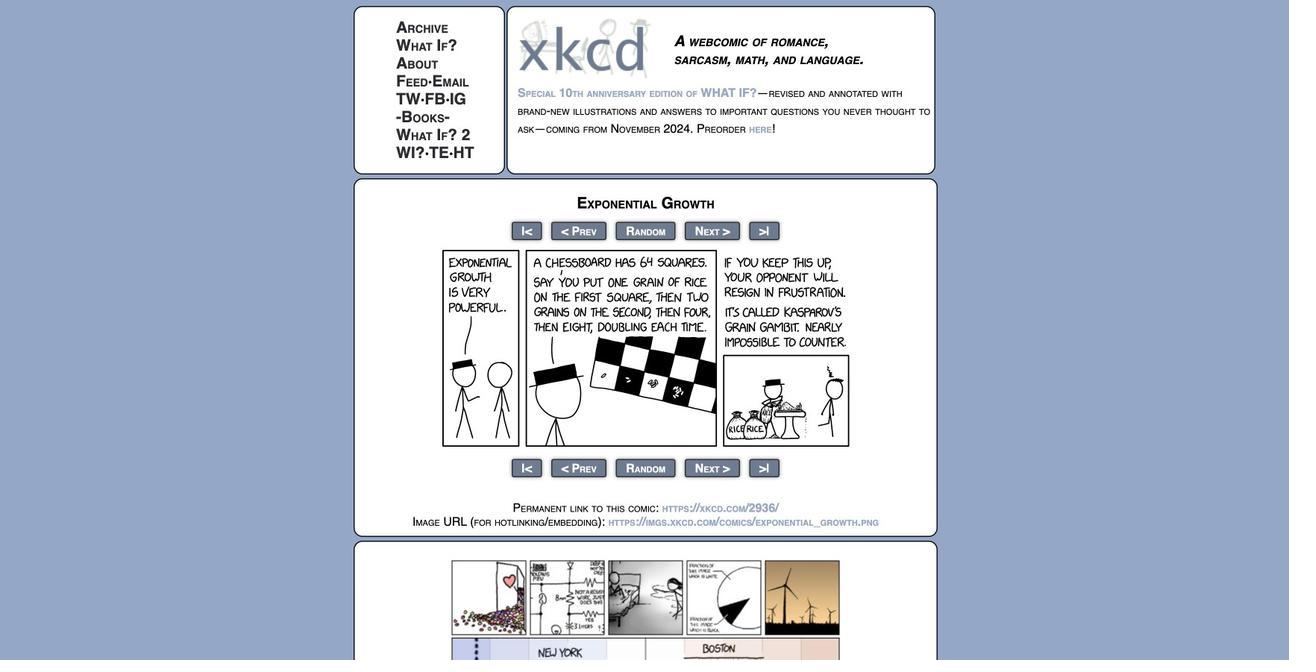 Task type: locate. For each thing, give the bounding box(es) containing it.
xkcd.com logo image
[[518, 17, 656, 79]]

exponential growth image
[[442, 250, 850, 447]]

selected comics image
[[452, 561, 840, 636]]



Task type: vqa. For each thing, say whether or not it's contained in the screenshot.
the Selected Comics image
yes



Task type: describe. For each thing, give the bounding box(es) containing it.
earth temperature timeline image
[[452, 638, 840, 661]]



